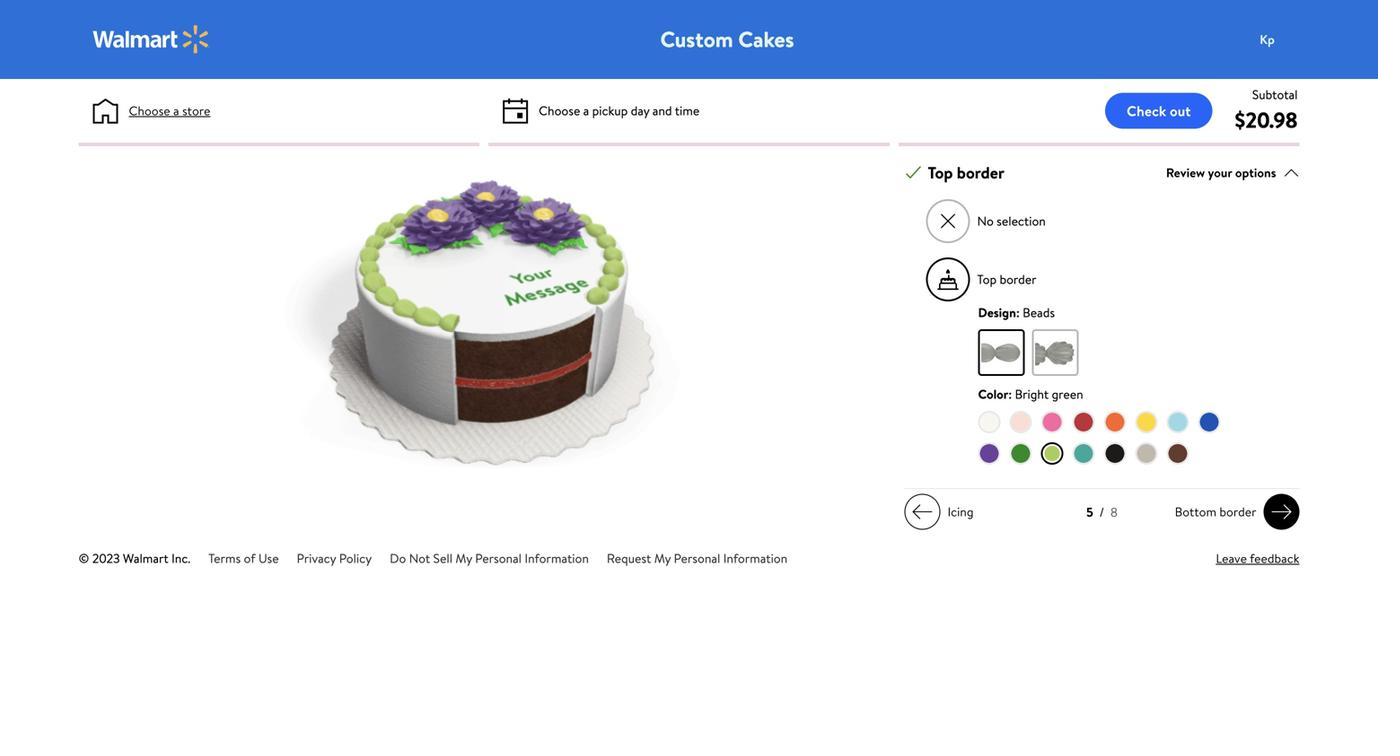 Task type: locate. For each thing, give the bounding box(es) containing it.
1 horizontal spatial a
[[583, 102, 589, 119]]

2 icon for continue arrow image from the left
[[1271, 502, 1292, 523]]

border up design : beads
[[1000, 271, 1037, 288]]

5
[[1086, 504, 1093, 521]]

a left the pickup
[[583, 102, 589, 119]]

0 horizontal spatial personal
[[475, 550, 522, 568]]

0 vertical spatial border
[[957, 162, 1005, 184]]

border for no selection
[[957, 162, 1005, 184]]

0 vertical spatial top
[[928, 162, 953, 184]]

no selection
[[977, 212, 1046, 230]]

border
[[957, 162, 1005, 184], [1000, 271, 1037, 288], [1220, 503, 1257, 521]]

time
[[675, 102, 700, 119]]

: left 'bright'
[[1008, 386, 1012, 403]]

choose a store
[[129, 102, 210, 119]]

review your options link
[[1166, 161, 1300, 185]]

icon for continue arrow image inside bottom border link
[[1271, 502, 1292, 523]]

my
[[456, 550, 472, 568], [654, 550, 671, 568]]

1 vertical spatial top
[[977, 271, 997, 288]]

0 horizontal spatial choose
[[129, 102, 170, 119]]

: for design
[[1016, 304, 1020, 322]]

personal right sell
[[475, 550, 522, 568]]

selection
[[997, 212, 1046, 230]]

do not sell my personal information link
[[390, 550, 589, 568]]

of
[[244, 550, 255, 568]]

5 / 8
[[1086, 504, 1118, 521]]

check out
[[1127, 101, 1191, 121]]

kp button
[[1249, 22, 1321, 57]]

subtotal
[[1252, 86, 1298, 103]]

: for color
[[1008, 386, 1012, 403]]

top border up remove icon
[[928, 162, 1005, 184]]

personal right request
[[674, 550, 720, 568]]

1 vertical spatial :
[[1008, 386, 1012, 403]]

bright
[[1015, 386, 1049, 403]]

privacy
[[297, 550, 336, 568]]

icon for continue arrow image up the feedback
[[1271, 502, 1292, 523]]

1 horizontal spatial my
[[654, 550, 671, 568]]

1 vertical spatial top border
[[977, 271, 1037, 288]]

icon for continue arrow image
[[912, 502, 933, 523], [1271, 502, 1292, 523]]

2 a from the left
[[583, 102, 589, 119]]

walmart
[[123, 550, 169, 568]]

check
[[1127, 101, 1166, 121]]

: left beads
[[1016, 304, 1020, 322]]

top for beads
[[977, 271, 997, 288]]

1 a from the left
[[173, 102, 179, 119]]

terms
[[208, 550, 241, 568]]

no
[[977, 212, 994, 230]]

check out button
[[1105, 93, 1213, 129]]

do not sell my personal information
[[390, 550, 589, 568]]

8
[[1111, 504, 1118, 521]]

review
[[1166, 164, 1205, 182]]

out
[[1170, 101, 1191, 121]]

1 horizontal spatial information
[[723, 550, 788, 568]]

0 horizontal spatial :
[[1008, 386, 1012, 403]]

top
[[928, 162, 953, 184], [977, 271, 997, 288]]

custom cakes
[[660, 24, 794, 54]]

icon for continue arrow image inside icing link
[[912, 502, 933, 523]]

2 information from the left
[[723, 550, 788, 568]]

review your options
[[1166, 164, 1276, 182]]

a
[[173, 102, 179, 119], [583, 102, 589, 119]]

review your options element
[[1166, 164, 1276, 182]]

top for no selection
[[928, 162, 953, 184]]

1 horizontal spatial icon for continue arrow image
[[1271, 502, 1292, 523]]

store
[[182, 102, 210, 119]]

do
[[390, 550, 406, 568]]

top up "design"
[[977, 271, 997, 288]]

1 horizontal spatial :
[[1016, 304, 1020, 322]]

0 vertical spatial :
[[1016, 304, 1020, 322]]

information
[[525, 550, 589, 568], [723, 550, 788, 568]]

0 vertical spatial top border
[[928, 162, 1005, 184]]

request my personal information
[[607, 550, 788, 568]]

0 horizontal spatial icon for continue arrow image
[[912, 502, 933, 523]]

custom
[[660, 24, 733, 54]]

1 horizontal spatial top
[[977, 271, 997, 288]]

1 choose from the left
[[129, 102, 170, 119]]

border for beads
[[1000, 271, 1037, 288]]

1 icon for continue arrow image from the left
[[912, 502, 933, 523]]

icon for continue arrow image left icing
[[912, 502, 933, 523]]

2 choose from the left
[[539, 102, 580, 119]]

up arrow image
[[1283, 165, 1300, 181]]

top border up design : beads
[[977, 271, 1037, 288]]

use
[[258, 550, 279, 568]]

© 2023 walmart inc.
[[79, 550, 190, 568]]

0 horizontal spatial top
[[928, 162, 953, 184]]

terms of use link
[[208, 550, 279, 568]]

0 horizontal spatial my
[[456, 550, 472, 568]]

0 horizontal spatial a
[[173, 102, 179, 119]]

policy
[[339, 550, 372, 568]]

choose left store
[[129, 102, 170, 119]]

1 horizontal spatial choose
[[539, 102, 580, 119]]

©
[[79, 550, 89, 568]]

color
[[978, 386, 1008, 403]]

:
[[1016, 304, 1020, 322], [1008, 386, 1012, 403]]

a left store
[[173, 102, 179, 119]]

personal
[[475, 550, 522, 568], [674, 550, 720, 568]]

1 personal from the left
[[475, 550, 522, 568]]

choose a pickup day and time
[[539, 102, 700, 119]]

and
[[653, 102, 672, 119]]

my right sell
[[456, 550, 472, 568]]

a for store
[[173, 102, 179, 119]]

choose
[[129, 102, 170, 119], [539, 102, 580, 119]]

0 horizontal spatial information
[[525, 550, 589, 568]]

choose left the pickup
[[539, 102, 580, 119]]

/
[[1100, 504, 1104, 521]]

1 vertical spatial border
[[1000, 271, 1037, 288]]

1 my from the left
[[456, 550, 472, 568]]

1 horizontal spatial personal
[[674, 550, 720, 568]]

top right the ok image in the top of the page
[[928, 162, 953, 184]]

2 personal from the left
[[674, 550, 720, 568]]

top border
[[928, 162, 1005, 184], [977, 271, 1037, 288]]

border up the no
[[957, 162, 1005, 184]]

top border for no selection
[[928, 162, 1005, 184]]

border right the bottom
[[1220, 503, 1257, 521]]

my right request
[[654, 550, 671, 568]]



Task type: vqa. For each thing, say whether or not it's contained in the screenshot.
"Terms of Use" LINK
yes



Task type: describe. For each thing, give the bounding box(es) containing it.
leave feedback button
[[1216, 550, 1300, 568]]

bottom
[[1175, 503, 1217, 521]]

sell
[[433, 550, 453, 568]]

design
[[978, 304, 1016, 322]]

subtotal $20.98
[[1235, 86, 1298, 135]]

beads
[[1023, 304, 1055, 322]]

privacy policy link
[[297, 550, 372, 568]]

leave feedback
[[1216, 550, 1300, 568]]

2 my from the left
[[654, 550, 671, 568]]

2 vertical spatial border
[[1220, 503, 1257, 521]]

top border for beads
[[977, 271, 1037, 288]]

inc.
[[172, 550, 190, 568]]

request my personal information link
[[607, 550, 788, 568]]

2023
[[92, 550, 120, 568]]

choose for choose a store
[[129, 102, 170, 119]]

1 information from the left
[[525, 550, 589, 568]]

bottom border link
[[1168, 494, 1300, 530]]

terms of use
[[208, 550, 279, 568]]

feedback
[[1250, 550, 1300, 568]]

bottom border
[[1175, 503, 1257, 521]]

icing
[[948, 503, 974, 521]]

a for pickup
[[583, 102, 589, 119]]

choose a store link
[[129, 101, 210, 120]]

remove image
[[938, 212, 958, 231]]

your
[[1208, 164, 1232, 182]]

icing link
[[905, 494, 981, 530]]

cakes
[[738, 24, 794, 54]]

leave
[[1216, 550, 1247, 568]]

kp
[[1260, 30, 1275, 48]]

not
[[409, 550, 430, 568]]

back to walmart.com image
[[93, 25, 210, 54]]

color : bright green
[[978, 386, 1083, 403]]

$20.98
[[1235, 105, 1298, 135]]

day
[[631, 102, 650, 119]]

choose for choose a pickup day and time
[[539, 102, 580, 119]]

pickup
[[592, 102, 628, 119]]

ok image
[[905, 165, 922, 181]]

design : beads
[[978, 304, 1055, 322]]

green
[[1052, 386, 1083, 403]]

options
[[1235, 164, 1276, 182]]

privacy policy
[[297, 550, 372, 568]]

request
[[607, 550, 651, 568]]



